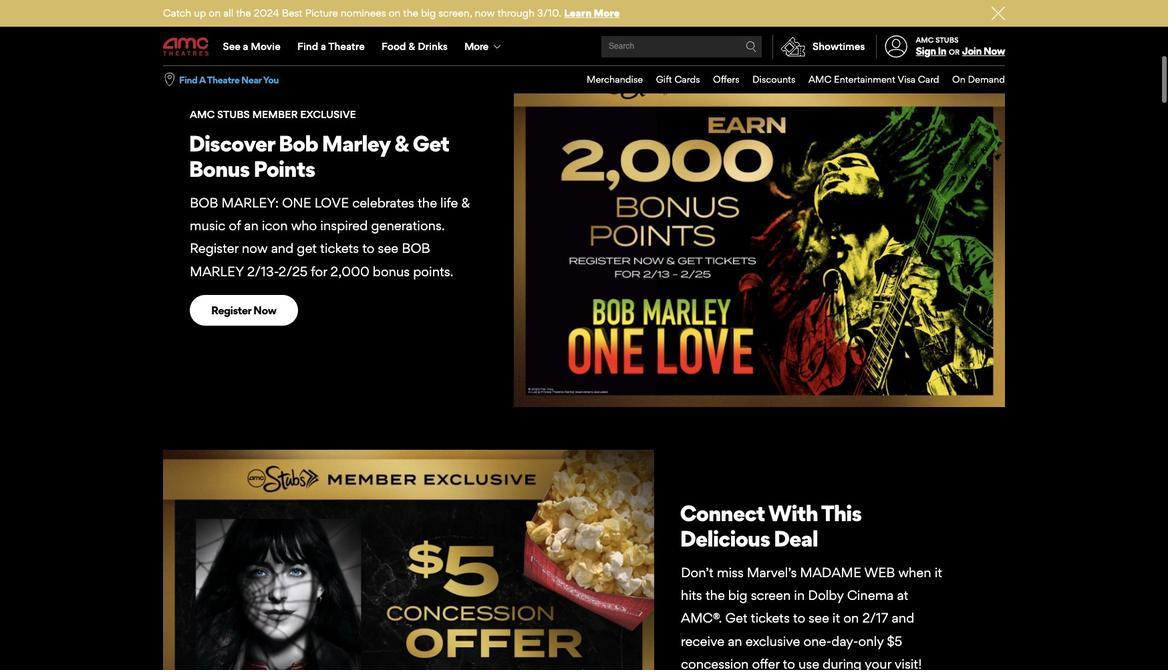 Task type: describe. For each thing, give the bounding box(es) containing it.
gift cards
[[656, 74, 700, 85]]

catch
[[163, 7, 191, 19]]

register now link
[[190, 295, 298, 326]]

and inside bob marley: one love celebrates the life & music of an icon who inspired generations. register now and get tickets to see bob marley 2/13-2/25 for 2,000 bonus points.
[[271, 241, 294, 257]]

love
[[315, 195, 349, 211]]

hits
[[681, 588, 702, 604]]

best
[[282, 7, 302, 19]]

sign in button
[[916, 45, 946, 58]]

now inside register now link
[[253, 304, 276, 317]]

all
[[223, 7, 233, 19]]

& inside food & drinks link
[[408, 40, 415, 53]]

showtimes link
[[773, 35, 865, 59]]

points
[[253, 155, 315, 182]]

screen
[[751, 588, 791, 604]]

more button
[[456, 28, 512, 65]]

see inside bob marley: one love celebrates the life & music of an icon who inspired generations. register now and get tickets to see bob marley 2/13-2/25 for 2,000 bonus points.
[[378, 241, 398, 257]]

tickets inside bob marley: one love celebrates the life & music of an icon who inspired generations. register now and get tickets to see bob marley 2/13-2/25 for 2,000 bonus points.
[[320, 241, 359, 257]]

food & drinks
[[382, 40, 448, 53]]

drinks
[[418, 40, 448, 53]]

delicious
[[680, 526, 770, 552]]

theatre for a
[[207, 74, 239, 85]]

now inside amc stubs sign in or join now
[[984, 45, 1005, 58]]

sign
[[916, 45, 936, 58]]

a for theatre
[[321, 40, 326, 53]]

life
[[440, 195, 458, 211]]

bonus
[[373, 264, 410, 280]]

in
[[938, 45, 946, 58]]

stubs
[[217, 108, 250, 121]]

0 horizontal spatial on
[[209, 7, 221, 19]]

don't
[[681, 565, 714, 581]]

during
[[823, 657, 862, 671]]

music
[[190, 218, 225, 234]]

your
[[865, 657, 891, 671]]

2,000
[[331, 264, 369, 280]]

picture
[[305, 7, 338, 19]]

offers link
[[700, 66, 739, 93]]

search the AMC website text field
[[607, 42, 746, 52]]

connect
[[680, 501, 765, 527]]

merchandise link
[[574, 66, 643, 93]]

0 horizontal spatial bob
[[190, 195, 218, 211]]

food & drinks link
[[373, 28, 456, 65]]

catch up on all the 2024 best picture nominees on the big screen, now through 3/10. learn more
[[163, 7, 620, 19]]

card
[[918, 74, 939, 85]]

marley
[[322, 130, 391, 157]]

join
[[962, 45, 982, 58]]

inspired
[[320, 218, 368, 234]]

merchandise
[[587, 74, 643, 85]]

learn more link
[[564, 7, 620, 19]]

don't miss marvel's madame web when it hits the big screen in dolby cinema at amc®. get tickets to see it on 2/17 and receive an exclusive one-day-only $5 concession offer to use during your visit!
[[681, 565, 942, 671]]

when
[[898, 565, 931, 581]]

find a theatre near you button
[[179, 73, 279, 86]]

offer
[[752, 657, 780, 671]]

visa
[[898, 74, 916, 85]]

in
[[794, 588, 805, 604]]

exclusive
[[746, 634, 800, 650]]

celebrates
[[352, 195, 414, 211]]

use
[[799, 657, 819, 671]]

the up food & drinks on the left of page
[[403, 7, 418, 19]]

the inside bob marley: one love celebrates the life & music of an icon who inspired generations. register now and get tickets to see bob marley 2/13-2/25 for 2,000 bonus points.
[[418, 195, 437, 211]]

1 horizontal spatial bob
[[402, 241, 430, 257]]

and inside don't miss marvel's madame web when it hits the big screen in dolby cinema at amc®. get tickets to see it on 2/17 and receive an exclusive one-day-only $5 concession offer to use during your visit!
[[892, 611, 914, 627]]

amc stubs sign in or join now
[[916, 35, 1005, 58]]

web
[[864, 565, 895, 581]]

visit!
[[895, 657, 922, 671]]

a for movie
[[243, 40, 248, 53]]

of
[[229, 218, 241, 234]]

user profile image
[[877, 36, 915, 58]]

gift cards link
[[643, 66, 700, 93]]

register inside bob marley: one love celebrates the life & music of an icon who inspired generations. register now and get tickets to see bob marley 2/13-2/25 for 2,000 bonus points.
[[190, 241, 239, 257]]

1 horizontal spatial now
[[475, 7, 495, 19]]

menu containing merchandise
[[574, 66, 1005, 93]]

only
[[858, 634, 884, 650]]

at
[[897, 588, 908, 604]]

now inside bob marley: one love celebrates the life & music of an icon who inspired generations. register now and get tickets to see bob marley 2/13-2/25 for 2,000 bonus points.
[[242, 241, 268, 257]]

gift
[[656, 74, 672, 85]]

madame
[[800, 565, 861, 581]]

bob marley bonus points image
[[514, 57, 1005, 408]]

cinema
[[847, 588, 894, 604]]

get inside don't miss marvel's madame web when it hits the big screen in dolby cinema at amc®. get tickets to see it on 2/17 and receive an exclusive one-day-only $5 concession offer to use during your visit!
[[725, 611, 748, 627]]

register now
[[211, 304, 276, 317]]

2/13-
[[247, 264, 279, 280]]

cookie consent banner dialog
[[0, 635, 1168, 671]]

screen,
[[439, 7, 472, 19]]

more inside button
[[464, 40, 488, 53]]

discounts
[[753, 74, 796, 85]]

on inside don't miss marvel's madame web when it hits the big screen in dolby cinema at amc®. get tickets to see it on 2/17 and receive an exclusive one-day-only $5 concession offer to use during your visit!
[[844, 611, 859, 627]]



Task type: vqa. For each thing, say whether or not it's contained in the screenshot.
pixar combo pack image
no



Task type: locate. For each thing, give the bounding box(es) containing it.
& inside bob marley: one love celebrates the life & music of an icon who inspired generations. register now and get tickets to see bob marley 2/13-2/25 for 2,000 bonus points.
[[461, 195, 470, 211]]

0 vertical spatial register
[[190, 241, 239, 257]]

get
[[413, 130, 449, 157], [725, 611, 748, 627]]

1 vertical spatial &
[[394, 130, 409, 157]]

0 horizontal spatial theatre
[[207, 74, 239, 85]]

to inside bob marley: one love celebrates the life & music of an icon who inspired generations. register now and get tickets to see bob marley 2/13-2/25 for 2,000 bonus points.
[[362, 241, 375, 257]]

& right food
[[408, 40, 415, 53]]

menu
[[163, 28, 1005, 65], [574, 66, 1005, 93]]

2 horizontal spatial on
[[844, 611, 859, 627]]

get up life at top
[[413, 130, 449, 157]]

see up bonus
[[378, 241, 398, 257]]

entertainment
[[834, 74, 895, 85]]

0 vertical spatial more
[[594, 7, 620, 19]]

sign in or join amc stubs element
[[876, 28, 1005, 65]]

0 vertical spatial find
[[297, 40, 318, 53]]

bob
[[279, 130, 318, 157]]

0 horizontal spatial and
[[271, 241, 294, 257]]

deal
[[774, 526, 818, 552]]

tickets down screen
[[751, 611, 790, 627]]

bob down generations.
[[402, 241, 430, 257]]

submit search icon image
[[746, 41, 756, 52]]

1 horizontal spatial see
[[809, 611, 829, 627]]

1 horizontal spatial amc
[[809, 74, 832, 85]]

0 vertical spatial tickets
[[320, 241, 359, 257]]

for
[[311, 264, 327, 280]]

theatre down "nominees"
[[328, 40, 365, 53]]

marley
[[190, 264, 244, 280]]

more right learn
[[594, 7, 620, 19]]

and
[[271, 241, 294, 257], [892, 611, 914, 627]]

1 vertical spatial to
[[793, 611, 805, 627]]

1 vertical spatial see
[[809, 611, 829, 627]]

dolby
[[808, 588, 844, 604]]

amc for amc entertainment visa card
[[809, 74, 832, 85]]

it up day-
[[833, 611, 840, 627]]

1 vertical spatial register
[[211, 304, 251, 317]]

1 horizontal spatial find
[[297, 40, 318, 53]]

see inside don't miss marvel's madame web when it hits the big screen in dolby cinema at amc®. get tickets to see it on 2/17 and receive an exclusive one-day-only $5 concession offer to use during your visit!
[[809, 611, 829, 627]]

0 horizontal spatial amc
[[190, 108, 215, 121]]

demand
[[968, 74, 1005, 85]]

now
[[984, 45, 1005, 58], [253, 304, 276, 317]]

amc down the showtimes "link"
[[809, 74, 832, 85]]

on
[[952, 74, 966, 85]]

0 horizontal spatial more
[[464, 40, 488, 53]]

2 vertical spatial amc
[[190, 108, 215, 121]]

one-
[[804, 634, 832, 650]]

1 vertical spatial it
[[833, 611, 840, 627]]

amc stubs member exclusive
[[190, 108, 356, 121]]

see up "one-"
[[809, 611, 829, 627]]

a
[[199, 74, 205, 85]]

a down picture
[[321, 40, 326, 53]]

showtimes image
[[773, 35, 813, 59]]

1 vertical spatial an
[[728, 634, 742, 650]]

argylle drink image
[[163, 0, 654, 14]]

amc
[[916, 35, 934, 45], [809, 74, 832, 85], [190, 108, 215, 121]]

0 horizontal spatial big
[[421, 7, 436, 19]]

$5
[[887, 634, 902, 650]]

0 vertical spatial bob
[[190, 195, 218, 211]]

it right when
[[935, 565, 942, 581]]

an inside bob marley: one love celebrates the life & music of an icon who inspired generations. register now and get tickets to see bob marley 2/13-2/25 for 2,000 bonus points.
[[244, 218, 259, 234]]

amc inside amc stubs sign in or join now
[[916, 35, 934, 45]]

the right hits
[[705, 588, 725, 604]]

0 horizontal spatial now
[[253, 304, 276, 317]]

the
[[236, 7, 251, 19], [403, 7, 418, 19], [418, 195, 437, 211], [705, 588, 725, 604]]

connect with this delicious deal
[[680, 501, 861, 552]]

the left life at top
[[418, 195, 437, 211]]

bob marley: one love celebrates the life & music of an icon who inspired generations. register now and get tickets to see bob marley 2/13-2/25 for 2,000 bonus points.
[[190, 195, 470, 280]]

get
[[297, 241, 317, 257]]

who
[[291, 218, 317, 234]]

register
[[190, 241, 239, 257], [211, 304, 251, 317]]

big inside don't miss marvel's madame web when it hits the big screen in dolby cinema at amc®. get tickets to see it on 2/17 and receive an exclusive one-day-only $5 concession offer to use during your visit!
[[728, 588, 748, 604]]

amc left stubs
[[190, 108, 215, 121]]

on demand link
[[939, 66, 1005, 93]]

amc®.
[[681, 611, 722, 627]]

find inside button
[[179, 74, 197, 85]]

bonus
[[189, 155, 249, 182]]

1 horizontal spatial big
[[728, 588, 748, 604]]

1 vertical spatial and
[[892, 611, 914, 627]]

on left all
[[209, 7, 221, 19]]

up
[[194, 7, 206, 19]]

on demand
[[952, 74, 1005, 85]]

discover bob marley & get bonus points
[[189, 130, 449, 182]]

0 vertical spatial amc
[[916, 35, 934, 45]]

0 horizontal spatial find
[[179, 74, 197, 85]]

amc for amc stubs sign in or join now
[[916, 35, 934, 45]]

0 vertical spatial now
[[984, 45, 1005, 58]]

theatre for a
[[328, 40, 365, 53]]

1 horizontal spatial it
[[935, 565, 942, 581]]

0 horizontal spatial tickets
[[320, 241, 359, 257]]

theatre
[[328, 40, 365, 53], [207, 74, 239, 85]]

marley:
[[222, 195, 279, 211]]

1 horizontal spatial more
[[594, 7, 620, 19]]

find a theatre link
[[289, 28, 373, 65]]

marvel's
[[747, 565, 797, 581]]

now down 2/13-
[[253, 304, 276, 317]]

1 vertical spatial now
[[253, 304, 276, 317]]

find for find a theatre near you
[[179, 74, 197, 85]]

2/25
[[279, 264, 308, 280]]

theatre inside button
[[207, 74, 239, 85]]

tickets
[[320, 241, 359, 257], [751, 611, 790, 627]]

now right join on the top
[[984, 45, 1005, 58]]

on right "nominees"
[[389, 7, 401, 19]]

find down picture
[[297, 40, 318, 53]]

now right screen,
[[475, 7, 495, 19]]

1 vertical spatial find
[[179, 74, 197, 85]]

0 vertical spatial see
[[378, 241, 398, 257]]

stubs
[[935, 35, 959, 45]]

&
[[408, 40, 415, 53], [394, 130, 409, 157], [461, 195, 470, 211]]

1 vertical spatial amc
[[809, 74, 832, 85]]

to down in at the bottom right of the page
[[793, 611, 805, 627]]

through
[[498, 7, 535, 19]]

the right all
[[236, 7, 251, 19]]

learn
[[564, 7, 592, 19]]

an inside don't miss marvel's madame web when it hits the big screen in dolby cinema at amc®. get tickets to see it on 2/17 and receive an exclusive one-day-only $5 concession offer to use during your visit!
[[728, 634, 742, 650]]

menu down showtimes "image"
[[574, 66, 1005, 93]]

2 a from the left
[[321, 40, 326, 53]]

0 vertical spatial menu
[[163, 28, 1005, 65]]

concession
[[681, 657, 749, 671]]

get inside discover bob marley & get bonus points
[[413, 130, 449, 157]]

on up day-
[[844, 611, 859, 627]]

to left use
[[783, 657, 795, 671]]

more
[[594, 7, 620, 19], [464, 40, 488, 53]]

1 horizontal spatial now
[[984, 45, 1005, 58]]

theatre right a
[[207, 74, 239, 85]]

or
[[949, 48, 960, 57]]

receive
[[681, 634, 724, 650]]

see
[[378, 241, 398, 257], [809, 611, 829, 627]]

madame web dolby image
[[163, 450, 654, 671]]

an
[[244, 218, 259, 234], [728, 634, 742, 650]]

discover
[[189, 130, 275, 157]]

find a theatre near you
[[179, 74, 279, 85]]

and down at
[[892, 611, 914, 627]]

register down marley
[[211, 304, 251, 317]]

bob
[[190, 195, 218, 211], [402, 241, 430, 257]]

1 horizontal spatial and
[[892, 611, 914, 627]]

an right of
[[244, 218, 259, 234]]

big down miss
[[728, 588, 748, 604]]

1 horizontal spatial an
[[728, 634, 742, 650]]

big left screen,
[[421, 7, 436, 19]]

2 horizontal spatial amc
[[916, 35, 934, 45]]

0 horizontal spatial an
[[244, 218, 259, 234]]

0 horizontal spatial get
[[413, 130, 449, 157]]

amc for amc stubs member exclusive
[[190, 108, 215, 121]]

0 vertical spatial to
[[362, 241, 375, 257]]

amc logo image
[[163, 38, 210, 56], [163, 38, 210, 56]]

0 vertical spatial an
[[244, 218, 259, 234]]

& right marley
[[394, 130, 409, 157]]

showtimes
[[813, 40, 865, 53]]

find left a
[[179, 74, 197, 85]]

register up marley
[[190, 241, 239, 257]]

0 vertical spatial big
[[421, 7, 436, 19]]

an up concession
[[728, 634, 742, 650]]

find a theatre
[[297, 40, 365, 53]]

0 vertical spatial theatre
[[328, 40, 365, 53]]

day-
[[831, 634, 858, 650]]

with
[[768, 501, 818, 527]]

more down screen,
[[464, 40, 488, 53]]

you
[[263, 74, 279, 85]]

the inside don't miss marvel's madame web when it hits the big screen in dolby cinema at amc®. get tickets to see it on 2/17 and receive an exclusive one-day-only $5 concession offer to use during your visit!
[[705, 588, 725, 604]]

1 a from the left
[[243, 40, 248, 53]]

to up 2,000
[[362, 241, 375, 257]]

1 vertical spatial tickets
[[751, 611, 790, 627]]

0 horizontal spatial see
[[378, 241, 398, 257]]

1 vertical spatial now
[[242, 241, 268, 257]]

a
[[243, 40, 248, 53], [321, 40, 326, 53]]

1 vertical spatial more
[[464, 40, 488, 53]]

& inside discover bob marley & get bonus points
[[394, 130, 409, 157]]

0 vertical spatial and
[[271, 241, 294, 257]]

now
[[475, 7, 495, 19], [242, 241, 268, 257]]

icon
[[262, 218, 288, 234]]

amc entertainment visa card
[[809, 74, 939, 85]]

1 vertical spatial menu
[[574, 66, 1005, 93]]

menu containing more
[[163, 28, 1005, 65]]

1 horizontal spatial tickets
[[751, 611, 790, 627]]

get right amc®.
[[725, 611, 748, 627]]

menu down learn
[[163, 28, 1005, 65]]

big
[[421, 7, 436, 19], [728, 588, 748, 604]]

1 horizontal spatial on
[[389, 7, 401, 19]]

to
[[362, 241, 375, 257], [793, 611, 805, 627], [783, 657, 795, 671]]

find for find a theatre
[[297, 40, 318, 53]]

discounts link
[[739, 66, 796, 93]]

1 vertical spatial theatre
[[207, 74, 239, 85]]

1 vertical spatial get
[[725, 611, 748, 627]]

0 vertical spatial &
[[408, 40, 415, 53]]

join now button
[[962, 45, 1005, 58]]

0 horizontal spatial it
[[833, 611, 840, 627]]

0 vertical spatial get
[[413, 130, 449, 157]]

0 vertical spatial now
[[475, 7, 495, 19]]

1 horizontal spatial a
[[321, 40, 326, 53]]

0 horizontal spatial now
[[242, 241, 268, 257]]

2 vertical spatial to
[[783, 657, 795, 671]]

see a movie
[[223, 40, 281, 53]]

tickets inside don't miss marvel's madame web when it hits the big screen in dolby cinema at amc®. get tickets to see it on 2/17 and receive an exclusive one-day-only $5 concession offer to use during your visit!
[[751, 611, 790, 627]]

amc up sign
[[916, 35, 934, 45]]

1 horizontal spatial get
[[725, 611, 748, 627]]

a right see
[[243, 40, 248, 53]]

see a movie link
[[215, 28, 289, 65]]

nominees
[[341, 7, 386, 19]]

member
[[252, 108, 298, 121]]

see
[[223, 40, 241, 53]]

1 vertical spatial big
[[728, 588, 748, 604]]

1 horizontal spatial theatre
[[328, 40, 365, 53]]

& right life at top
[[461, 195, 470, 211]]

it
[[935, 565, 942, 581], [833, 611, 840, 627]]

2024
[[254, 7, 279, 19]]

generations.
[[371, 218, 445, 234]]

1 vertical spatial bob
[[402, 241, 430, 257]]

0 horizontal spatial a
[[243, 40, 248, 53]]

now up 2/13-
[[242, 241, 268, 257]]

2 vertical spatial &
[[461, 195, 470, 211]]

tickets down inspired
[[320, 241, 359, 257]]

find
[[297, 40, 318, 53], [179, 74, 197, 85]]

one
[[282, 195, 311, 211]]

near
[[241, 74, 261, 85]]

amc entertainment visa card link
[[796, 66, 939, 93]]

bob up "music"
[[190, 195, 218, 211]]

and down "icon"
[[271, 241, 294, 257]]

0 vertical spatial it
[[935, 565, 942, 581]]

cards
[[675, 74, 700, 85]]

offers
[[713, 74, 739, 85]]



